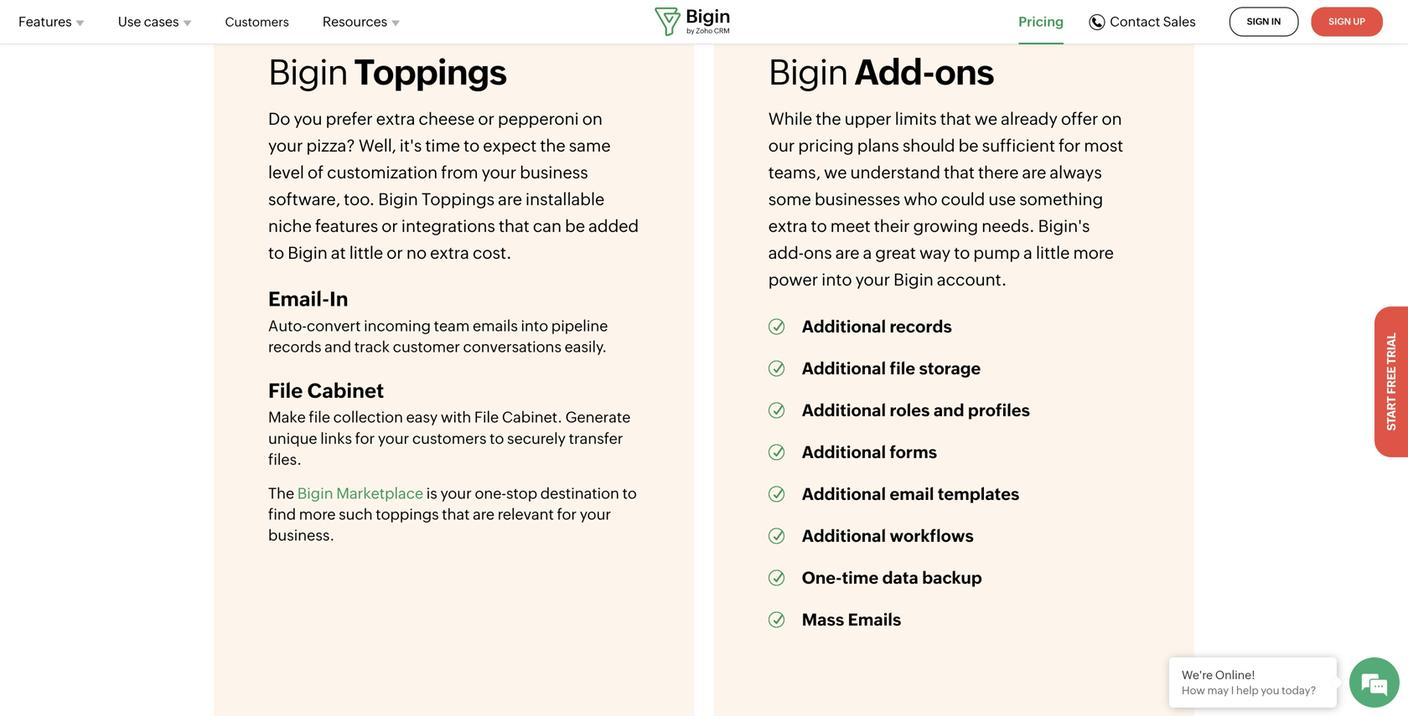 Task type: locate. For each thing, give the bounding box(es) containing it.
0 horizontal spatial little
[[349, 244, 383, 263]]

offer
[[1061, 110, 1098, 129]]

level
[[268, 163, 304, 182]]

from
[[441, 163, 478, 182]]

additional down additional records in the top of the page
[[802, 359, 886, 379]]

3 additional from the top
[[802, 401, 886, 421]]

file up links
[[309, 409, 330, 426]]

on up "same"
[[582, 110, 603, 129]]

1 on from the left
[[582, 110, 603, 129]]

that left can
[[499, 217, 530, 236]]

same
[[569, 136, 611, 156]]

records up storage
[[890, 317, 952, 337]]

0 horizontal spatial time
[[425, 136, 460, 156]]

0 vertical spatial records
[[890, 317, 952, 337]]

more up business.
[[299, 506, 336, 523]]

business.
[[268, 527, 335, 545]]

your right is
[[440, 485, 472, 502]]

toppings up cheese
[[354, 52, 507, 92]]

how
[[1182, 685, 1205, 697]]

1 horizontal spatial be
[[959, 136, 979, 156]]

add-
[[768, 244, 804, 263]]

one-
[[802, 569, 842, 588]]

are down one-
[[473, 506, 495, 523]]

or left no
[[387, 244, 403, 263]]

ons up the power on the top of the page
[[804, 244, 832, 263]]

help
[[1236, 685, 1259, 697]]

1 vertical spatial time
[[842, 569, 879, 588]]

the up pricing on the right top
[[816, 110, 841, 129]]

a right pump
[[1024, 244, 1033, 263]]

to left the meet
[[811, 217, 827, 236]]

extra up 'it's'
[[376, 110, 415, 129]]

0 vertical spatial into
[[822, 270, 852, 290]]

0 vertical spatial be
[[959, 136, 979, 156]]

you inside we're online! how may i help you today?
[[1261, 685, 1280, 697]]

unique
[[268, 430, 317, 448]]

do you prefer extra cheese or pepperoni on your pizza? well, it's time to expect the same level of customization from your business software, too. bigin toppings are installable niche features or integrations that can be added to bigin at little or no extra cost.
[[268, 110, 639, 263]]

that
[[940, 110, 971, 129], [944, 163, 975, 182], [499, 217, 530, 236], [442, 506, 470, 523]]

email-in auto-convert incoming team emails into pipeline records and track customer conversations easily.
[[268, 288, 608, 356]]

2 horizontal spatial for
[[1059, 136, 1081, 156]]

file right with
[[474, 409, 499, 426]]

your inside file cabinet make file collection easy with file cabinet. generate unique links for your customers to securely transfer files.
[[378, 430, 409, 448]]

0 vertical spatial time
[[425, 136, 460, 156]]

to left securely
[[490, 430, 504, 448]]

0 horizontal spatial file
[[309, 409, 330, 426]]

0 vertical spatial the
[[816, 110, 841, 129]]

customer
[[393, 339, 460, 356]]

records inside email-in auto-convert incoming team emails into pipeline records and track customer conversations easily.
[[268, 339, 321, 356]]

features
[[18, 14, 72, 29]]

expect
[[483, 136, 537, 156]]

into up the conversations
[[521, 318, 548, 335]]

1 vertical spatial we
[[824, 163, 847, 182]]

pipeline
[[551, 318, 608, 335]]

track
[[354, 339, 390, 356]]

extra down integrations
[[430, 244, 469, 263]]

additional for additional email templates
[[802, 485, 886, 504]]

0 horizontal spatial a
[[863, 244, 872, 263]]

0 horizontal spatial more
[[299, 506, 336, 523]]

some
[[768, 190, 811, 209]]

a left 'great' on the top of page
[[863, 244, 872, 263]]

2 little from the left
[[1036, 244, 1070, 263]]

no
[[406, 244, 427, 263]]

sign in link
[[1229, 7, 1299, 36]]

one-
[[475, 485, 506, 502]]

extra down some
[[768, 217, 808, 236]]

toppings
[[354, 52, 507, 92], [422, 190, 495, 209]]

emails
[[473, 318, 518, 335]]

your down 'great' on the top of page
[[856, 270, 890, 290]]

i
[[1231, 685, 1234, 697]]

0 vertical spatial for
[[1059, 136, 1081, 156]]

and right "roles" in the bottom right of the page
[[934, 401, 964, 421]]

templates
[[938, 485, 1020, 504]]

1 horizontal spatial more
[[1073, 244, 1114, 263]]

0 horizontal spatial file
[[268, 379, 303, 403]]

1 vertical spatial file
[[474, 409, 499, 426]]

bigin right the
[[297, 485, 333, 502]]

it's
[[400, 136, 422, 156]]

cheese
[[419, 110, 475, 129]]

0 horizontal spatial for
[[355, 430, 375, 448]]

0 vertical spatial file
[[890, 359, 915, 379]]

bigin down 'great' on the top of page
[[894, 270, 934, 290]]

0 horizontal spatial we
[[824, 163, 847, 182]]

additional up one- at the bottom right
[[802, 527, 886, 546]]

1 vertical spatial for
[[355, 430, 375, 448]]

features
[[315, 217, 378, 236]]

storage
[[919, 359, 981, 379]]

0 horizontal spatial records
[[268, 339, 321, 356]]

5 additional from the top
[[802, 485, 886, 504]]

6 additional from the top
[[802, 527, 886, 546]]

start
[[1385, 397, 1398, 431]]

file up make
[[268, 379, 303, 403]]

1 vertical spatial and
[[934, 401, 964, 421]]

something
[[1019, 190, 1103, 209]]

you right help
[[1261, 685, 1280, 697]]

toppings down from
[[422, 190, 495, 209]]

for up always
[[1059, 136, 1081, 156]]

2 vertical spatial for
[[557, 506, 577, 523]]

to right way
[[954, 244, 970, 263]]

0 vertical spatial extra
[[376, 110, 415, 129]]

1 horizontal spatial file
[[474, 409, 499, 426]]

1 vertical spatial records
[[268, 339, 321, 356]]

1 horizontal spatial and
[[934, 401, 964, 421]]

on up most
[[1102, 110, 1122, 129]]

we up sufficient
[[975, 110, 998, 129]]

for down 'collection'
[[355, 430, 375, 448]]

start free trial link
[[1375, 307, 1408, 458]]

incoming
[[364, 318, 431, 335]]

1 additional from the top
[[802, 317, 886, 337]]

1 a from the left
[[863, 244, 872, 263]]

that up the could
[[944, 163, 975, 182]]

2 horizontal spatial extra
[[768, 217, 808, 236]]

understand
[[850, 163, 941, 182]]

additional
[[802, 317, 886, 337], [802, 359, 886, 379], [802, 401, 886, 421], [802, 443, 886, 462], [802, 485, 886, 504], [802, 527, 886, 546]]

1 vertical spatial you
[[1261, 685, 1280, 697]]

into inside the are a great way to pump a little more power into your bigin account.
[[822, 270, 852, 290]]

your down 'collection'
[[378, 430, 409, 448]]

1 horizontal spatial extra
[[430, 244, 469, 263]]

transfer
[[569, 430, 623, 448]]

teams,
[[768, 163, 821, 182]]

1 vertical spatial be
[[565, 217, 585, 236]]

more down bigin's
[[1073, 244, 1114, 263]]

auto-
[[268, 318, 307, 335]]

additional for additional file storage
[[802, 359, 886, 379]]

0 horizontal spatial on
[[582, 110, 603, 129]]

1 horizontal spatial on
[[1102, 110, 1122, 129]]

1 little from the left
[[349, 244, 383, 263]]

bigin marketplace link
[[297, 485, 423, 502]]

destination
[[540, 485, 619, 502]]

more inside is your one-stop destination to find more such toppings that are relevant for your business.
[[299, 506, 336, 523]]

cases
[[144, 14, 179, 29]]

0 horizontal spatial the
[[540, 136, 566, 156]]

data
[[882, 569, 919, 588]]

growing
[[913, 217, 978, 236]]

additional for additional workflows
[[802, 527, 886, 546]]

you
[[294, 110, 322, 129], [1261, 685, 1280, 697]]

stop
[[506, 485, 537, 502]]

are
[[1022, 163, 1046, 182], [498, 190, 522, 209], [835, 244, 860, 263], [473, 506, 495, 523]]

time down cheese
[[425, 136, 460, 156]]

conversations
[[463, 339, 562, 356]]

into right the power on the top of the page
[[822, 270, 852, 290]]

1 horizontal spatial ons
[[935, 52, 994, 92]]

we down pricing on the right top
[[824, 163, 847, 182]]

and down "convert"
[[325, 339, 351, 356]]

additional up additional file storage
[[802, 317, 886, 337]]

1 vertical spatial extra
[[768, 217, 808, 236]]

1 horizontal spatial we
[[975, 110, 998, 129]]

1 horizontal spatial you
[[1261, 685, 1280, 697]]

1 horizontal spatial a
[[1024, 244, 1033, 263]]

most
[[1084, 136, 1123, 156]]

1 vertical spatial into
[[521, 318, 548, 335]]

additional down additional forms
[[802, 485, 886, 504]]

into
[[822, 270, 852, 290], [521, 318, 548, 335]]

additional records
[[802, 317, 952, 337]]

file
[[890, 359, 915, 379], [309, 409, 330, 426]]

add-
[[854, 52, 935, 92]]

that right toppings
[[442, 506, 470, 523]]

your down "destination"
[[580, 506, 611, 523]]

be inside while the upper limits that we already offer on our pricing plans should be sufficient for most teams, we understand that there are always some businesses who could use something extra to meet their growing needs. bigin's add-ons
[[959, 136, 979, 156]]

be right can
[[565, 217, 585, 236]]

in
[[330, 288, 348, 311]]

the
[[268, 485, 294, 502]]

0 horizontal spatial ons
[[804, 244, 832, 263]]

links
[[320, 430, 352, 448]]

little inside do you prefer extra cheese or pepperoni on your pizza? well, it's time to expect the same level of customization from your business software, too. bigin toppings are installable niche features or integrations that can be added to bigin at little or no extra cost.
[[349, 244, 383, 263]]

records down auto-
[[268, 339, 321, 356]]

1 vertical spatial toppings
[[422, 190, 495, 209]]

4 additional from the top
[[802, 443, 886, 462]]

sign up
[[1329, 16, 1365, 27]]

1 horizontal spatial into
[[822, 270, 852, 290]]

0 horizontal spatial into
[[521, 318, 548, 335]]

additional forms
[[802, 443, 937, 462]]

for down "destination"
[[557, 506, 577, 523]]

to inside the are a great way to pump a little more power into your bigin account.
[[954, 244, 970, 263]]

are down the meet
[[835, 244, 860, 263]]

0 vertical spatial ons
[[935, 52, 994, 92]]

in
[[1271, 16, 1281, 27]]

easily.
[[565, 339, 607, 356]]

2 on from the left
[[1102, 110, 1122, 129]]

are down business
[[498, 190, 522, 209]]

integrations
[[401, 217, 495, 236]]

1 horizontal spatial time
[[842, 569, 879, 588]]

to inside is your one-stop destination to find more such toppings that are relevant for your business.
[[622, 485, 637, 502]]

mass
[[802, 611, 844, 630]]

sign
[[1247, 16, 1269, 27]]

files.
[[268, 451, 302, 469]]

software,
[[268, 190, 340, 209]]

be inside do you prefer extra cheese or pepperoni on your pizza? well, it's time to expect the same level of customization from your business software, too. bigin toppings are installable niche features or integrations that can be added to bigin at little or no extra cost.
[[565, 217, 585, 236]]

or up expect
[[478, 110, 495, 129]]

1 vertical spatial more
[[299, 506, 336, 523]]

the bigin marketplace
[[268, 485, 423, 502]]

the up business
[[540, 136, 566, 156]]

time left the data
[[842, 569, 879, 588]]

ons inside while the upper limits that we already offer on our pricing plans should be sufficient for most teams, we understand that there are always some businesses who could use something extra to meet their growing needs. bigin's add-ons
[[804, 244, 832, 263]]

your inside the are a great way to pump a little more power into your bigin account.
[[856, 270, 890, 290]]

you right do
[[294, 110, 322, 129]]

to inside while the upper limits that we already offer on our pricing plans should be sufficient for most teams, we understand that there are always some businesses who could use something extra to meet their growing needs. bigin's add-ons
[[811, 217, 827, 236]]

to right "destination"
[[622, 485, 637, 502]]

little down bigin's
[[1036, 244, 1070, 263]]

businesses
[[815, 190, 900, 209]]

ons up the limits at the right
[[935, 52, 994, 92]]

resources
[[323, 14, 387, 29]]

2 additional from the top
[[802, 359, 886, 379]]

your down expect
[[482, 163, 516, 182]]

little right at at the left
[[349, 244, 383, 263]]

on inside do you prefer extra cheese or pepperoni on your pizza? well, it's time to expect the same level of customization from your business software, too. bigin toppings are installable niche features or integrations that can be added to bigin at little or no extra cost.
[[582, 110, 603, 129]]

1 horizontal spatial little
[[1036, 244, 1070, 263]]

0 horizontal spatial be
[[565, 217, 585, 236]]

1 vertical spatial ons
[[804, 244, 832, 263]]

0 vertical spatial and
[[325, 339, 351, 356]]

that inside do you prefer extra cheese or pepperoni on your pizza? well, it's time to expect the same level of customization from your business software, too. bigin toppings are installable niche features or integrations that can be added to bigin at little or no extra cost.
[[499, 217, 530, 236]]

1 horizontal spatial the
[[816, 110, 841, 129]]

sufficient
[[982, 136, 1055, 156]]

1 vertical spatial the
[[540, 136, 566, 156]]

0 vertical spatial more
[[1073, 244, 1114, 263]]

additional left forms
[[802, 443, 886, 462]]

are inside while the upper limits that we already offer on our pricing plans should be sufficient for most teams, we understand that there are always some businesses who could use something extra to meet their growing needs. bigin's add-ons
[[1022, 163, 1046, 182]]

is your one-stop destination to find more such toppings that are relevant for your business.
[[268, 485, 637, 545]]

you inside do you prefer extra cheese or pepperoni on your pizza? well, it's time to expect the same level of customization from your business software, too. bigin toppings are installable niche features or integrations that can be added to bigin at little or no extra cost.
[[294, 110, 322, 129]]

0 vertical spatial you
[[294, 110, 322, 129]]

prefer
[[326, 110, 373, 129]]

2 vertical spatial or
[[387, 244, 403, 263]]

file up "roles" in the bottom right of the page
[[890, 359, 915, 379]]

be right should at right
[[959, 136, 979, 156]]

we
[[975, 110, 998, 129], [824, 163, 847, 182]]

more inside the are a great way to pump a little more power into your bigin account.
[[1073, 244, 1114, 263]]

or right features
[[382, 217, 398, 236]]

backup
[[922, 569, 982, 588]]

on inside while the upper limits that we already offer on our pricing plans should be sufficient for most teams, we understand that there are always some businesses who could use something extra to meet their growing needs. bigin's add-ons
[[1102, 110, 1122, 129]]

trial
[[1385, 333, 1398, 365]]

0 horizontal spatial and
[[325, 339, 351, 356]]

emails
[[848, 611, 901, 630]]

0 horizontal spatial you
[[294, 110, 322, 129]]

could
[[941, 190, 985, 209]]

are down sufficient
[[1022, 163, 1046, 182]]

easy
[[406, 409, 438, 426]]

contact
[[1110, 14, 1160, 29]]

additional up additional forms
[[802, 401, 886, 421]]

1 vertical spatial file
[[309, 409, 330, 426]]

1 horizontal spatial for
[[557, 506, 577, 523]]

toppings
[[376, 506, 439, 523]]



Task type: vqa. For each thing, say whether or not it's contained in the screenshot.
the backup
yes



Task type: describe. For each thing, give the bounding box(es) containing it.
into inside email-in auto-convert incoming team emails into pipeline records and track customer conversations easily.
[[521, 318, 548, 335]]

plans
[[857, 136, 899, 156]]

2 vertical spatial extra
[[430, 244, 469, 263]]

pump
[[974, 244, 1020, 263]]

0 vertical spatial we
[[975, 110, 998, 129]]

bigin up do
[[268, 52, 348, 92]]

with
[[441, 409, 471, 426]]

the inside do you prefer extra cheese or pepperoni on your pizza? well, it's time to expect the same level of customization from your business software, too. bigin toppings are installable niche features or integrations that can be added to bigin at little or no extra cost.
[[540, 136, 566, 156]]

such
[[339, 506, 373, 523]]

customization
[[327, 163, 438, 182]]

bigin left at at the left
[[288, 244, 328, 263]]

limits
[[895, 110, 937, 129]]

pepperoni
[[498, 110, 579, 129]]

who
[[904, 190, 938, 209]]

roles
[[890, 401, 930, 421]]

of
[[308, 163, 324, 182]]

email
[[890, 485, 934, 504]]

niche
[[268, 217, 312, 236]]

customers link
[[225, 5, 289, 39]]

cabinet.
[[502, 409, 562, 426]]

convert
[[307, 318, 361, 335]]

1 horizontal spatial records
[[890, 317, 952, 337]]

free
[[1385, 367, 1398, 395]]

sign in
[[1247, 16, 1281, 27]]

online!
[[1215, 669, 1255, 682]]

0 vertical spatial toppings
[[354, 52, 507, 92]]

sign up link
[[1311, 7, 1383, 36]]

your up level in the top of the page
[[268, 136, 303, 156]]

sign
[[1329, 16, 1351, 27]]

profiles
[[968, 401, 1030, 421]]

bigin add-ons
[[768, 52, 994, 92]]

customers
[[225, 15, 289, 29]]

1 vertical spatial or
[[382, 217, 398, 236]]

additional workflows
[[802, 527, 974, 546]]

while
[[768, 110, 812, 129]]

cabinet
[[307, 379, 384, 403]]

bigin's
[[1038, 217, 1090, 236]]

to inside file cabinet make file collection easy with file cabinet. generate unique links for your customers to securely transfer files.
[[490, 430, 504, 448]]

0 horizontal spatial extra
[[376, 110, 415, 129]]

use
[[989, 190, 1016, 209]]

we're
[[1182, 669, 1213, 682]]

marketplace
[[336, 485, 423, 502]]

account.
[[937, 270, 1007, 290]]

0 vertical spatial or
[[478, 110, 495, 129]]

additional email templates
[[802, 485, 1020, 504]]

0 vertical spatial file
[[268, 379, 303, 403]]

to down the niche on the top left
[[268, 244, 284, 263]]

workflows
[[890, 527, 974, 546]]

pricing
[[798, 136, 854, 156]]

their
[[874, 217, 910, 236]]

bigin down customization
[[378, 190, 418, 209]]

for inside file cabinet make file collection easy with file cabinet. generate unique links for your customers to securely transfer files.
[[355, 430, 375, 448]]

generate
[[566, 409, 631, 426]]

file cabinet make file collection easy with file cabinet. generate unique links for your customers to securely transfer files.
[[268, 379, 631, 469]]

additional for additional forms
[[802, 443, 886, 462]]

needs.
[[982, 217, 1035, 236]]

customers
[[412, 430, 487, 448]]

too.
[[344, 190, 375, 209]]

meet
[[830, 217, 871, 236]]

toppings inside do you prefer extra cheese or pepperoni on your pizza? well, it's time to expect the same level of customization from your business software, too. bigin toppings are installable niche features or integrations that can be added to bigin at little or no extra cost.
[[422, 190, 495, 209]]

contact sales
[[1110, 14, 1196, 29]]

while the upper limits that we already offer on our pricing plans should be sufficient for most teams, we understand that there are always some businesses who could use something extra to meet their growing needs. bigin's add-ons
[[768, 110, 1123, 263]]

additional file storage
[[802, 359, 981, 379]]

collection
[[333, 409, 403, 426]]

should
[[903, 136, 955, 156]]

well,
[[359, 136, 396, 156]]

to up from
[[464, 136, 480, 156]]

is
[[426, 485, 437, 502]]

additional for additional roles and profiles
[[802, 401, 886, 421]]

team
[[434, 318, 470, 335]]

today?
[[1282, 685, 1316, 697]]

upper
[[845, 110, 892, 129]]

time inside do you prefer extra cheese or pepperoni on your pizza? well, it's time to expect the same level of customization from your business software, too. bigin toppings are installable niche features or integrations that can be added to bigin at little or no extra cost.
[[425, 136, 460, 156]]

extra inside while the upper limits that we already offer on our pricing plans should be sufficient for most teams, we understand that there are always some businesses who could use something extra to meet their growing needs. bigin's add-ons
[[768, 217, 808, 236]]

that up should at right
[[940, 110, 971, 129]]

little inside the are a great way to pump a little more power into your bigin account.
[[1036, 244, 1070, 263]]

are inside the are a great way to pump a little more power into your bigin account.
[[835, 244, 860, 263]]

file inside file cabinet make file collection easy with file cabinet. generate unique links for your customers to securely transfer files.
[[309, 409, 330, 426]]

relevant
[[498, 506, 554, 523]]

do
[[268, 110, 290, 129]]

are inside is your one-stop destination to find more such toppings that are relevant for your business.
[[473, 506, 495, 523]]

1 horizontal spatial file
[[890, 359, 915, 379]]

great
[[875, 244, 916, 263]]

for inside is your one-stop destination to find more such toppings that are relevant for your business.
[[557, 506, 577, 523]]

our
[[768, 136, 795, 156]]

cost.
[[473, 244, 512, 263]]

additional for additional records
[[802, 317, 886, 337]]

are a great way to pump a little more power into your bigin account.
[[768, 244, 1114, 290]]

sales
[[1163, 14, 1196, 29]]

bigin up while
[[768, 52, 848, 92]]

for inside while the upper limits that we already offer on our pricing plans should be sufficient for most teams, we understand that there are always some businesses who could use something extra to meet their growing needs. bigin's add-ons
[[1059, 136, 1081, 156]]

use
[[118, 14, 141, 29]]

pricing link
[[1019, 12, 1064, 32]]

are inside do you prefer extra cheese or pepperoni on your pizza? well, it's time to expect the same level of customization from your business software, too. bigin toppings are installable niche features or integrations that can be added to bigin at little or no extra cost.
[[498, 190, 522, 209]]

there
[[978, 163, 1019, 182]]

and inside email-in auto-convert incoming team emails into pipeline records and track customer conversations easily.
[[325, 339, 351, 356]]

2 a from the left
[[1024, 244, 1033, 263]]

bigin inside the are a great way to pump a little more power into your bigin account.
[[894, 270, 934, 290]]

the inside while the upper limits that we already offer on our pricing plans should be sufficient for most teams, we understand that there are always some businesses who could use something extra to meet their growing needs. bigin's add-ons
[[816, 110, 841, 129]]

that inside is your one-stop destination to find more such toppings that are relevant for your business.
[[442, 506, 470, 523]]

we're online! how may i help you today?
[[1182, 669, 1316, 697]]

email-
[[268, 288, 330, 311]]



